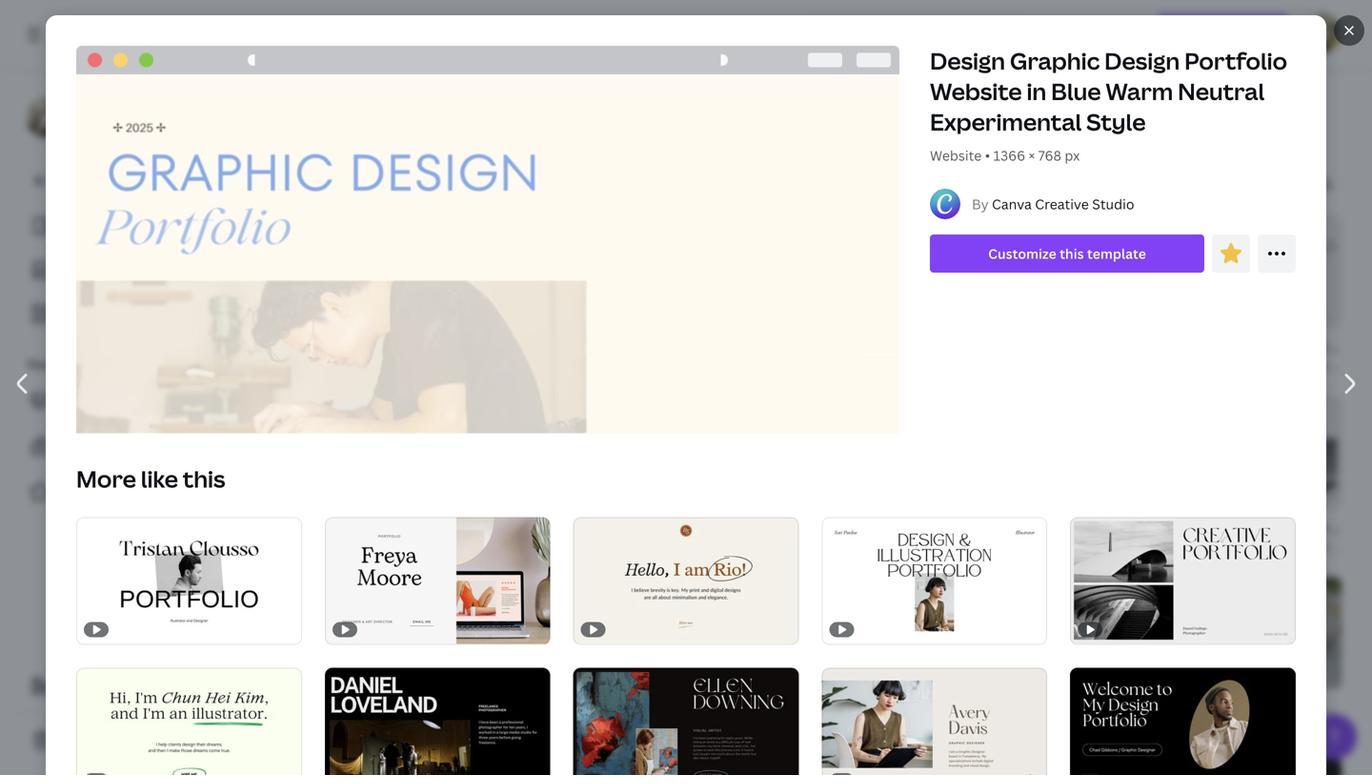 Task type: vqa. For each thing, say whether or not it's contained in the screenshot.
the 'Portfolio' in Create a blank Portfolio Website element
yes



Task type: locate. For each thing, give the bounding box(es) containing it.
your
[[27, 356, 52, 372]]

follow
[[153, 391, 195, 409]]

your
[[646, 71, 679, 92]]

photos
[[65, 261, 110, 279]]

all down 'back'
[[65, 217, 82, 235]]

back to home
[[61, 172, 150, 190]]

0 vertical spatial •
[[99, 122, 103, 137]]

0 vertical spatial a
[[325, 285, 333, 303]]

creators you follow
[[67, 391, 195, 409]]

customize
[[989, 245, 1057, 263]]

customize this template
[[989, 245, 1147, 263]]

studio
[[1093, 195, 1135, 213], [671, 358, 708, 374], [892, 358, 928, 374], [1333, 358, 1369, 374], [451, 538, 487, 553], [671, 539, 708, 555], [892, 539, 928, 555], [1112, 539, 1148, 555], [1333, 539, 1369, 555], [451, 718, 487, 734], [671, 719, 708, 735], [892, 719, 928, 735], [1112, 719, 1148, 735], [1333, 719, 1369, 735]]

for
[[620, 71, 642, 92]]

templates up photos link
[[85, 217, 150, 235]]

create
[[279, 285, 322, 303], [61, 677, 104, 696]]

1 horizontal spatial •
[[986, 146, 991, 164]]

a
[[325, 285, 333, 303], [107, 677, 115, 696]]

website by canva creative studio
[[522, 358, 708, 374], [742, 358, 928, 374], [1183, 358, 1369, 374], [301, 538, 487, 553], [522, 539, 708, 555], [742, 539, 928, 555], [963, 539, 1148, 555], [1183, 539, 1369, 555], [301, 718, 487, 734], [522, 719, 708, 735], [742, 719, 928, 735], [963, 719, 1148, 735], [1183, 719, 1369, 735]]

creative
[[1036, 195, 1090, 213], [622, 358, 669, 374], [843, 358, 889, 374], [1284, 358, 1330, 374], [402, 538, 448, 553], [622, 539, 669, 555], [843, 539, 889, 555], [1063, 539, 1109, 555], [1284, 539, 1330, 555], [402, 718, 448, 734], [622, 719, 669, 735], [843, 719, 889, 735], [1063, 719, 1109, 735], [1284, 719, 1330, 735]]

top level navigation element
[[168, 15, 755, 53]]

create left "team"
[[61, 677, 104, 696]]

create inside button
[[61, 677, 104, 696]]

create for create a team
[[61, 677, 104, 696]]

1 horizontal spatial create
[[279, 285, 322, 303]]

design up experimental
[[931, 45, 1006, 76]]

this left template
[[1060, 245, 1085, 263]]

this
[[1060, 245, 1085, 263], [183, 463, 225, 494]]

0 horizontal spatial •
[[99, 122, 103, 137]]

all filters button
[[263, 117, 376, 155]]

templates
[[536, 20, 691, 62], [543, 71, 617, 92], [290, 173, 355, 191], [85, 217, 150, 235]]

next
[[683, 71, 715, 92]]

a left blank
[[325, 285, 333, 303]]

1 horizontal spatial all
[[301, 127, 319, 145]]

starred
[[67, 483, 115, 501]]

create left blank
[[279, 285, 322, 303]]

1 vertical spatial •
[[986, 146, 991, 164]]

by
[[569, 358, 583, 374], [789, 358, 803, 374], [1230, 358, 1244, 374], [348, 538, 362, 553], [569, 539, 583, 555], [789, 539, 803, 555], [1010, 539, 1023, 555], [1230, 539, 1244, 555], [348, 718, 362, 734], [569, 719, 583, 735], [789, 719, 803, 735], [1010, 719, 1023, 735], [1230, 719, 1244, 735]]

1 vertical spatial all
[[65, 217, 82, 235]]

templates up for
[[536, 20, 691, 62]]

create a blank portfolio website element
[[263, 216, 486, 327]]

• right pro
[[99, 122, 103, 137]]

portfolio
[[263, 20, 400, 62], [1185, 45, 1288, 76], [411, 71, 476, 92], [374, 285, 431, 303]]

canva
[[993, 195, 1032, 213], [585, 358, 620, 374], [806, 358, 840, 374], [1247, 358, 1281, 374], [365, 538, 399, 553], [585, 539, 620, 555], [806, 539, 840, 555], [1026, 539, 1060, 555], [1247, 539, 1281, 555], [365, 718, 399, 734], [585, 719, 620, 735], [806, 719, 840, 735], [1026, 719, 1060, 735], [1247, 719, 1281, 735]]

more like this
[[76, 463, 225, 494]]

design
[[931, 45, 1006, 76], [1105, 45, 1181, 76]]

all left the filters
[[301, 127, 319, 145]]

blank
[[336, 285, 371, 303]]

1 vertical spatial create
[[61, 677, 104, 696]]

website inside create a blank portfolio website element
[[434, 285, 486, 303]]

0 horizontal spatial a
[[107, 677, 115, 696]]

templates inside all templates link
[[85, 217, 150, 235]]

0 horizontal spatial design
[[931, 45, 1006, 76]]

creators
[[67, 391, 122, 409]]

1 vertical spatial this
[[183, 463, 225, 494]]

a for team
[[107, 677, 115, 696]]

templates left for
[[543, 71, 617, 92]]

pro •
[[76, 122, 103, 137]]

all for all templates
[[65, 217, 82, 235]]

0 vertical spatial create
[[279, 285, 322, 303]]

• left 1366 on the right
[[986, 146, 991, 164]]

1 horizontal spatial design
[[1105, 45, 1181, 76]]

trash
[[61, 732, 96, 750]]

0 horizontal spatial create
[[61, 677, 104, 696]]

website by canva creative studio link
[[522, 357, 708, 376], [742, 357, 928, 376], [1183, 357, 1369, 376], [301, 536, 487, 555], [522, 537, 708, 556], [742, 537, 928, 556], [963, 537, 1148, 556], [1183, 537, 1369, 556], [301, 717, 487, 736], [522, 718, 708, 737], [742, 718, 928, 737], [963, 718, 1148, 737], [1183, 718, 1369, 737]]

a left "team"
[[107, 677, 115, 696]]

a inside button
[[107, 677, 115, 696]]

0 horizontal spatial all
[[65, 217, 82, 235]]

1 vertical spatial a
[[107, 677, 115, 696]]

this right like
[[183, 463, 225, 494]]

more
[[76, 463, 136, 494]]

your content
[[27, 356, 100, 372]]

•
[[99, 122, 103, 137], [986, 146, 991, 164]]

1 horizontal spatial a
[[325, 285, 333, 303]]

category
[[395, 127, 453, 145]]

1 horizontal spatial this
[[1060, 245, 1085, 263]]

design graphic design portfolio website in blue  warm neutral experimental style website • 1366 × 768 px
[[931, 45, 1288, 164]]

0 vertical spatial all
[[301, 127, 319, 145]]

website
[[407, 20, 529, 62], [480, 71, 539, 92], [931, 76, 1023, 107], [931, 146, 982, 164], [434, 285, 486, 303], [522, 358, 566, 374], [742, 358, 786, 374], [1183, 358, 1227, 374], [301, 538, 346, 553], [522, 539, 566, 555], [742, 539, 786, 555], [963, 539, 1007, 555], [1183, 539, 1227, 555], [301, 718, 346, 734], [522, 719, 566, 735], [742, 719, 786, 735], [963, 719, 1007, 735], [1183, 719, 1227, 735]]

design up style
[[1105, 45, 1181, 76]]

None search field
[[800, 15, 1029, 53]]

768
[[1039, 146, 1062, 164]]

all for all filters
[[301, 127, 319, 145]]

photos link
[[27, 252, 236, 288]]

home
[[112, 172, 150, 190]]

all inside button
[[301, 127, 319, 145]]

like
[[141, 463, 178, 494]]

all
[[301, 127, 319, 145], [65, 217, 82, 235]]



Task type: describe. For each thing, give the bounding box(es) containing it.
0 vertical spatial this
[[1060, 245, 1085, 263]]

1
[[122, 122, 128, 137]]

experimental
[[931, 106, 1082, 137]]

all templates
[[65, 217, 150, 235]]

by canva creative studio
[[972, 195, 1135, 213]]

103
[[263, 173, 287, 191]]

customize this template link
[[931, 235, 1205, 273]]

content
[[55, 356, 100, 372]]

you
[[126, 391, 149, 409]]

in
[[1027, 76, 1047, 107]]

1 design from the left
[[931, 45, 1006, 76]]

blue
[[1052, 76, 1102, 107]]

portfolio website templates browse high quality portfolio website templates for your next design
[[263, 20, 767, 92]]

all templates link
[[27, 208, 236, 244]]

warm
[[1106, 76, 1174, 107]]

pro
[[76, 122, 95, 137]]

design
[[719, 71, 767, 92]]

high
[[321, 71, 353, 92]]

all filters
[[301, 127, 363, 145]]

back to home link
[[15, 162, 248, 200]]

create a blank portfolio website link
[[263, 216, 486, 327]]

neutral
[[1178, 76, 1265, 107]]

starred link
[[15, 473, 248, 511]]

by
[[972, 195, 989, 213]]

create for create a blank portfolio website
[[279, 285, 322, 303]]

create a team
[[61, 677, 151, 696]]

canva creative studio link
[[993, 195, 1135, 213]]

a for blank
[[325, 285, 333, 303]]

103 templates
[[263, 173, 355, 191]]

icons
[[65, 305, 99, 323]]

1366
[[994, 146, 1026, 164]]

team
[[118, 677, 151, 696]]

filters
[[322, 127, 363, 145]]

graphic
[[1011, 45, 1101, 76]]

trash link
[[15, 722, 248, 760]]

• inside design graphic design portfolio website in blue  warm neutral experimental style website • 1366 × 768 px
[[986, 146, 991, 164]]

back
[[61, 172, 92, 190]]

creators you follow link
[[15, 381, 248, 420]]

to
[[95, 172, 109, 190]]

style
[[1087, 106, 1146, 137]]

browse
[[263, 71, 318, 92]]

portfolio inside design graphic design portfolio website in blue  warm neutral experimental style website • 1366 × 768 px
[[1185, 45, 1288, 76]]

create a blank portfolio website
[[279, 285, 486, 303]]

×
[[1029, 146, 1036, 164]]

0 horizontal spatial this
[[183, 463, 225, 494]]

2 design from the left
[[1105, 45, 1181, 76]]

templates down all filters button
[[290, 173, 355, 191]]

px
[[1065, 146, 1081, 164]]

create a team button
[[15, 667, 248, 706]]

icons link
[[27, 296, 236, 332]]

template
[[1088, 245, 1147, 263]]

quality
[[356, 71, 408, 92]]

category button
[[384, 117, 488, 155]]

personal
[[76, 101, 133, 119]]



